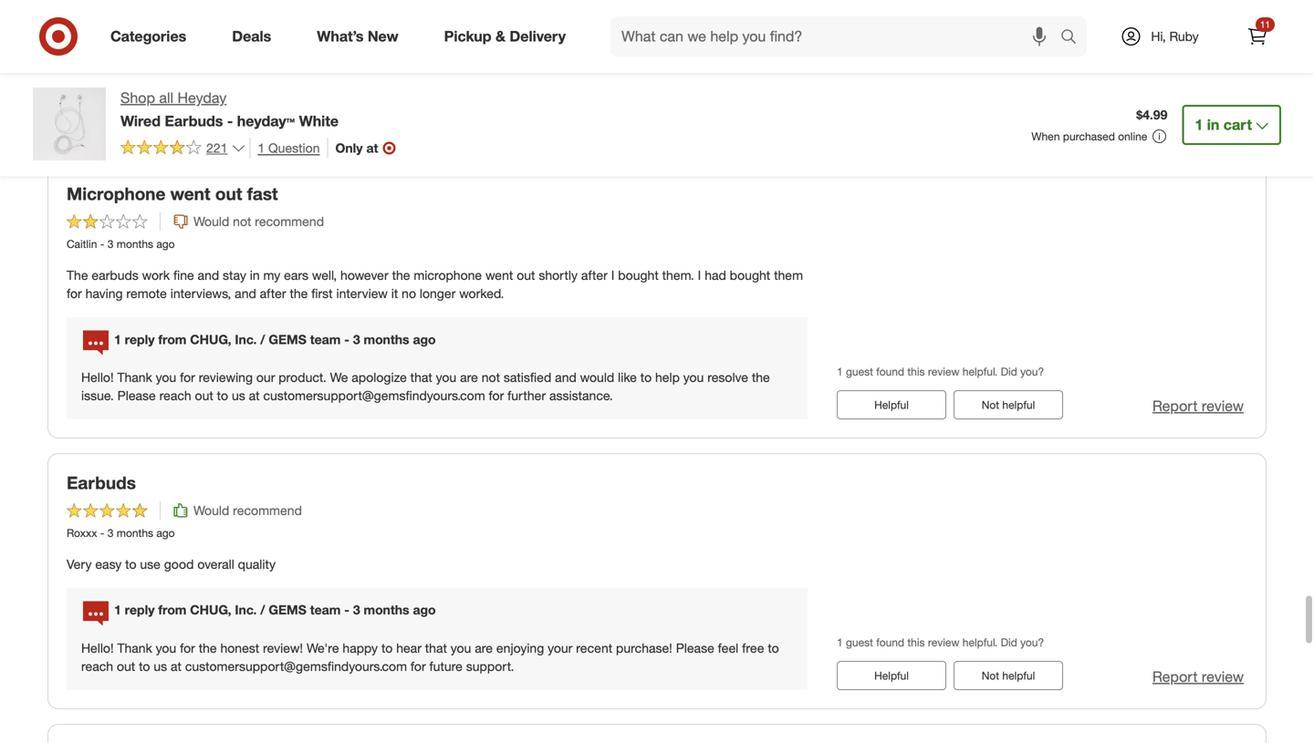 Task type: vqa. For each thing, say whether or not it's contained in the screenshot.
Cane
no



Task type: describe. For each thing, give the bounding box(es) containing it.
the down ears
[[290, 286, 308, 302]]

reviewing for product.
[[199, 370, 253, 386]]

image of wired earbuds - heyday™ white image
[[33, 88, 106, 161]]

- inside shop all heyday wired earbuds - heyday™ white
[[227, 112, 233, 130]]

0 vertical spatial found
[[882, 76, 910, 90]]

that inside hello! thank you for reviewing our product. we apologize that you are not satisfied and would like to help you resolve the issue. please reach out to us at customersupport@gemsfindyours.com for further assistance.
[[410, 370, 433, 386]]

are inside hello! thank you for reviewing our product. we apologize that you are not satisfied and would like to help you resolve the issue. please reach out to us at customersupport@gemsfindyours.com for further assistance.
[[460, 370, 478, 386]]

when
[[1032, 129, 1060, 143]]

1 in cart
[[1195, 116, 1252, 134]]

categories link
[[95, 16, 209, 57]]

team for earbuds
[[310, 603, 341, 619]]

went inside the earbuds work fine and stay in my ears well, however the microphone went out shortly after i bought them. i had bought them for having remote interviews, and after the first interview it no longer worked.
[[486, 268, 513, 284]]

hello! thank you for the honest review! we're happy to hear that you are enjoying your recent purchase! please feel free to reach out to us at customersupport@gemsfindyours.com for future support.
[[81, 641, 779, 675]]

no
[[402, 286, 416, 302]]

them.
[[662, 268, 694, 284]]

shop all heyday wired earbuds - heyday™ white
[[120, 89, 339, 130]]

shortly
[[539, 268, 578, 284]]

hi, ruby
[[1151, 28, 1199, 44]]

helpful. for microphone went out fast
[[963, 365, 998, 379]]

that inside hello! thank you for the honest review! we're happy to hear that you are enjoying your recent purchase! please feel free to reach out to us at customersupport@gemsfindyours.com for future support.
[[425, 641, 447, 657]]

our for product
[[256, 81, 275, 96]]

report for earbuds
[[1153, 669, 1198, 686]]

months up earbuds
[[117, 237, 153, 251]]

caitlin - 3 months ago
[[67, 237, 175, 251]]

0 vertical spatial helpful.
[[968, 76, 1003, 90]]

product.
[[279, 370, 327, 386]]

free inside hello! thank you for the honest review! we're happy to hear that you are enjoying your recent purchase! please feel free to reach out to us at customersupport@gemsfindyours.com for future support.
[[742, 641, 764, 657]]

thank for microphone went out fast
[[117, 370, 152, 386]]

customersupport@gemsfindyours.com inside hello! thank you for the honest review! we're happy to hear that you are enjoying your recent purchase! please feel free to reach out to us at customersupport@gemsfindyours.com for future support.
[[185, 659, 407, 675]]

feel inside hello! thank you for the honest review! we're happy to hear that you are enjoying your recent purchase! please feel free to reach out to us at customersupport@gemsfindyours.com for future support.
[[718, 641, 739, 657]]

reviewing for product
[[199, 81, 253, 96]]

for down the interviews,
[[180, 370, 195, 386]]

1 / from the top
[[260, 42, 265, 58]]

shop
[[120, 89, 155, 107]]

0 vertical spatial in
[[1207, 116, 1220, 134]]

for left honest
[[180, 641, 195, 657]]

guests
[[846, 76, 879, 90]]

team for microphone went out fast
[[310, 332, 341, 348]]

reply for earbuds
[[125, 603, 155, 619]]

help
[[655, 370, 680, 386]]

months up use
[[117, 527, 153, 540]]

deals
[[232, 27, 271, 45]]

having
[[85, 286, 123, 302]]

helpful for earbuds
[[1003, 670, 1035, 683]]

search
[[1053, 29, 1096, 47]]

what's new link
[[301, 16, 421, 57]]

fast
[[247, 184, 278, 205]]

for down hear on the bottom left
[[411, 659, 426, 675]]

purchased
[[1063, 129, 1115, 143]]

customersupport@gemsfindyours.com inside hello! thank you for reviewing our product. we apologize that you are not satisfied and would like to help you resolve the issue. please reach out to us at customersupport@gemsfindyours.com for further assistance.
[[263, 388, 485, 404]]

$4.99
[[1137, 107, 1168, 123]]

what's
[[317, 27, 364, 45]]

first
[[312, 286, 333, 302]]

did for microphone went out fast
[[1001, 365, 1018, 379]]

1 i from the left
[[611, 268, 615, 284]]

microphone
[[414, 268, 482, 284]]

reach inside hello! thank you for reviewing our product. we apologize that you are not satisfied and would like to help you resolve the issue. please reach out to us at customersupport@gemsfindyours.com for further assistance.
[[159, 388, 191, 404]]

satisfied
[[504, 370, 552, 386]]

0 vertical spatial and
[[198, 268, 219, 284]]

interview
[[336, 286, 388, 302]]

happy
[[343, 641, 378, 657]]

3 right roxxx
[[107, 527, 114, 540]]

221
[[206, 140, 228, 156]]

1 question link
[[250, 138, 320, 159]]

hi,
[[1151, 28, 1166, 44]]

good
[[164, 557, 194, 573]]

microphone
[[67, 184, 166, 205]]

1 reply from the top
[[125, 42, 155, 58]]

chug, for earbuds
[[190, 603, 231, 619]]

fine
[[173, 268, 194, 284]]

What can we help you find? suggestions appear below search field
[[611, 16, 1065, 57]]

hello! thank you for reviewing our product. we apologize that you are not satisfied and would like to help you resolve the issue. please reach out to us at customersupport@gemsfindyours.com for further assistance.
[[81, 370, 770, 404]]

1 report from the top
[[1153, 108, 1198, 126]]

would
[[580, 370, 615, 386]]

guest for earbuds
[[846, 636, 874, 650]]

you inside the hello! thank you for reviewing our product as we appreciate your input. please feel free to reach out to us at customersupport@gemsfindyours.com for any assistance.
[[156, 81, 176, 96]]

0 vertical spatial you?
[[1026, 76, 1050, 90]]

11
[[1261, 19, 1271, 30]]

you down remote
[[156, 370, 176, 386]]

chug, for microphone went out fast
[[190, 332, 231, 348]]

very
[[67, 557, 92, 573]]

we
[[330, 370, 348, 386]]

heyday™
[[237, 112, 295, 130]]

helpful. for earbuds
[[963, 636, 998, 650]]

all
[[159, 89, 173, 107]]

worked.
[[459, 286, 504, 302]]

helpful for earbuds
[[875, 670, 909, 683]]

white
[[299, 112, 339, 130]]

report review for microphone went out fast
[[1153, 398, 1244, 415]]

interviews,
[[170, 286, 231, 302]]

quality
[[238, 557, 276, 573]]

you right apologize
[[436, 370, 457, 386]]

cart
[[1224, 116, 1252, 134]]

report review for earbuds
[[1153, 669, 1244, 686]]

work
[[142, 268, 170, 284]]

hello! inside the hello! thank you for reviewing our product as we appreciate your input. please feel free to reach out to us at customersupport@gemsfindyours.com for any assistance.
[[81, 81, 114, 96]]

very easy to use good overall quality
[[67, 557, 276, 573]]

as
[[327, 81, 340, 96]]

0 horizontal spatial after
[[260, 286, 286, 302]]

2 bought from the left
[[730, 268, 771, 284]]

1 reply from chug, inc. / gems team - 3 months ago for earbuds
[[114, 603, 436, 619]]

our for product.
[[256, 370, 275, 386]]

1 gems from the top
[[269, 42, 307, 58]]

not for earbuds
[[982, 670, 1000, 683]]

11 link
[[1238, 16, 1278, 57]]

my
[[263, 268, 280, 284]]

1 in cart for wired earbuds - heyday™ white element
[[1195, 116, 1252, 134]]

pickup
[[444, 27, 492, 45]]

appreciate
[[364, 81, 425, 96]]

would for earbuds
[[194, 503, 229, 519]]

would for microphone went out fast
[[194, 214, 229, 230]]

&
[[496, 27, 506, 45]]

this for microphone went out fast
[[908, 365, 925, 379]]

longer
[[420, 286, 456, 302]]

us inside hello! thank you for reviewing our product. we apologize that you are not satisfied and would like to help you resolve the issue. please reach out to us at customersupport@gemsfindyours.com for further assistance.
[[232, 388, 245, 404]]

earbuds inside shop all heyday wired earbuds - heyday™ white
[[165, 112, 223, 130]]

0 vertical spatial not
[[233, 214, 251, 230]]

you right the help
[[684, 370, 704, 386]]

the earbuds work fine and stay in my ears well, however the microphone went out shortly after i bought them. i had bought them for having remote interviews, and after the first interview it no longer worked.
[[67, 268, 803, 302]]

are inside hello! thank you for the honest review! we're happy to hear that you are enjoying your recent purchase! please feel free to reach out to us at customersupport@gemsfindyours.com for future support.
[[475, 641, 493, 657]]

ago for review!
[[413, 603, 436, 619]]

not for microphone went out fast
[[982, 399, 1000, 412]]

not helpful for earbuds
[[982, 670, 1035, 683]]

input.
[[457, 81, 488, 96]]

helpful button for earbuds
[[837, 662, 947, 691]]

remote
[[126, 286, 167, 302]]

221 link
[[120, 138, 246, 160]]

1 team from the top
[[310, 42, 341, 58]]

purchase!
[[616, 641, 673, 657]]

out inside the hello! thank you for reviewing our product as we appreciate your input. please feel free to reach out to us at customersupport@gemsfindyours.com for any assistance.
[[634, 81, 653, 96]]

had
[[705, 268, 726, 284]]

when purchased online
[[1032, 129, 1148, 143]]

1 reply from chug, inc. / gems team - 2 months ago
[[114, 42, 436, 58]]



Task type: locate. For each thing, give the bounding box(es) containing it.
only
[[335, 140, 363, 156]]

1 horizontal spatial feel
[[718, 641, 739, 657]]

for right all
[[180, 81, 195, 96]]

roxxx - 3 months ago
[[67, 527, 175, 540]]

1 vertical spatial 1 guest found this review helpful. did you?
[[837, 636, 1044, 650]]

thank down remote
[[117, 370, 152, 386]]

2 helpful from the top
[[1003, 670, 1035, 683]]

/ for earbuds
[[260, 603, 265, 619]]

1 chug, from the top
[[190, 42, 231, 58]]

2 i from the left
[[698, 268, 701, 284]]

reach inside the hello! thank you for reviewing our product as we appreciate your input. please feel free to reach out to us at customersupport@gemsfindyours.com for any assistance.
[[599, 81, 631, 96]]

1 horizontal spatial assistance.
[[550, 388, 613, 404]]

2 vertical spatial gems
[[269, 603, 307, 619]]

3 gems from the top
[[269, 603, 307, 619]]

team up we
[[310, 332, 341, 348]]

2 vertical spatial reply
[[125, 603, 155, 619]]

0 vertical spatial helpful
[[875, 399, 909, 412]]

bought
[[618, 268, 659, 284], [730, 268, 771, 284]]

2 helpful button from the top
[[837, 662, 947, 691]]

in inside the earbuds work fine and stay in my ears well, however the microphone went out shortly after i bought them. i had bought them for having remote interviews, and after the first interview it no longer worked.
[[250, 268, 260, 284]]

ago up hear on the bottom left
[[413, 603, 436, 619]]

not helpful button for earbuds
[[954, 662, 1063, 691]]

1 vertical spatial /
[[260, 332, 265, 348]]

0 vertical spatial reviewing
[[199, 81, 253, 96]]

team
[[310, 42, 341, 58], [310, 332, 341, 348], [310, 603, 341, 619]]

1 horizontal spatial i
[[698, 268, 701, 284]]

not helpful button for microphone went out fast
[[954, 391, 1063, 420]]

recommend down fast
[[255, 214, 324, 230]]

1 vertical spatial not
[[482, 370, 500, 386]]

after down my
[[260, 286, 286, 302]]

at inside hello! thank you for reviewing our product. we apologize that you are not satisfied and would like to help you resolve the issue. please reach out to us at customersupport@gemsfindyours.com for further assistance.
[[249, 388, 260, 404]]

3 up apologize
[[353, 332, 360, 348]]

feel down delivery at the top left
[[534, 81, 555, 96]]

1 helpful button from the top
[[837, 391, 947, 420]]

went down 221 link
[[170, 184, 210, 205]]

/ down my
[[260, 332, 265, 348]]

0 vertical spatial inc.
[[235, 42, 257, 58]]

0 vertical spatial your
[[428, 81, 453, 96]]

0 vertical spatial team
[[310, 42, 341, 58]]

0 vertical spatial please
[[492, 81, 530, 96]]

0 vertical spatial 2
[[353, 42, 360, 58]]

ago up work
[[156, 237, 175, 251]]

gems up review!
[[269, 603, 307, 619]]

hello! left shop
[[81, 81, 114, 96]]

2 reply from the top
[[125, 332, 155, 348]]

new
[[368, 27, 399, 45]]

the up it
[[392, 268, 410, 284]]

3 inc. from the top
[[235, 603, 257, 619]]

bought left "them."
[[618, 268, 659, 284]]

0 horizontal spatial not
[[233, 214, 251, 230]]

not inside hello! thank you for reviewing our product. we apologize that you are not satisfied and would like to help you resolve the issue. please reach out to us at customersupport@gemsfindyours.com for further assistance.
[[482, 370, 500, 386]]

for left any
[[307, 99, 322, 115]]

did for earbuds
[[1001, 636, 1018, 650]]

hear
[[396, 641, 422, 657]]

0 horizontal spatial free
[[558, 81, 580, 96]]

gems for earbuds
[[269, 603, 307, 619]]

you left honest
[[156, 641, 176, 657]]

ago for product.
[[413, 332, 436, 348]]

2 vertical spatial report review
[[1153, 669, 1244, 686]]

0 vertical spatial chug,
[[190, 42, 231, 58]]

/ up shop all heyday wired earbuds - heyday™ white
[[260, 42, 265, 58]]

bought right had
[[730, 268, 771, 284]]

ago right new on the left top of page
[[413, 42, 436, 58]]

online
[[1118, 129, 1148, 143]]

1 vertical spatial went
[[486, 268, 513, 284]]

3 / from the top
[[260, 603, 265, 619]]

1 bought from the left
[[618, 268, 659, 284]]

hello! inside hello! thank you for reviewing our product. we apologize that you are not satisfied and would like to help you resolve the issue. please reach out to us at customersupport@gemsfindyours.com for further assistance.
[[81, 370, 114, 386]]

2 guests found this review helpful. did you?
[[837, 76, 1050, 90]]

2 horizontal spatial reach
[[599, 81, 631, 96]]

you right shop
[[156, 81, 176, 96]]

1 vertical spatial not
[[982, 670, 1000, 683]]

issue.
[[81, 388, 114, 404]]

apologize
[[352, 370, 407, 386]]

however
[[341, 268, 389, 284]]

helpful.
[[968, 76, 1003, 90], [963, 365, 998, 379], [963, 636, 998, 650]]

1 question
[[258, 140, 320, 156]]

1 vertical spatial our
[[256, 370, 275, 386]]

0 vertical spatial report review
[[1153, 108, 1244, 126]]

for
[[180, 81, 195, 96], [307, 99, 322, 115], [67, 286, 82, 302], [180, 370, 195, 386], [489, 388, 504, 404], [180, 641, 195, 657], [411, 659, 426, 675]]

inc. up shop all heyday wired earbuds - heyday™ white
[[235, 42, 257, 58]]

1 reply from chug, inc. / gems team - 3 months ago up review!
[[114, 603, 436, 619]]

us inside hello! thank you for the honest review! we're happy to hear that you are enjoying your recent purchase! please feel free to reach out to us at customersupport@gemsfindyours.com for future support.
[[154, 659, 167, 675]]

assistance. inside the hello! thank you for reviewing our product as we appreciate your input. please feel free to reach out to us at customersupport@gemsfindyours.com for any assistance.
[[349, 99, 413, 115]]

our left product.
[[256, 370, 275, 386]]

assistance.
[[349, 99, 413, 115], [550, 388, 613, 404]]

easy
[[95, 557, 122, 573]]

went
[[170, 184, 210, 205], [486, 268, 513, 284]]

product
[[279, 81, 323, 96]]

3 report review from the top
[[1153, 669, 1244, 686]]

2 vertical spatial thank
[[117, 641, 152, 657]]

and left would
[[555, 370, 577, 386]]

2 report review from the top
[[1153, 398, 1244, 415]]

from for earbuds
[[158, 603, 187, 619]]

overall
[[197, 557, 234, 573]]

please right 'input.'
[[492, 81, 530, 96]]

2 guest from the top
[[846, 636, 874, 650]]

thank inside the hello! thank you for reviewing our product as we appreciate your input. please feel free to reach out to us at customersupport@gemsfindyours.com for any assistance.
[[117, 81, 152, 96]]

0 vertical spatial us
[[671, 81, 685, 96]]

not helpful
[[982, 399, 1035, 412], [982, 670, 1035, 683]]

would down microphone went out fast
[[194, 214, 229, 230]]

1 vertical spatial thank
[[117, 370, 152, 386]]

1 vertical spatial after
[[260, 286, 286, 302]]

1 vertical spatial would
[[194, 503, 229, 519]]

assistance. down "appreciate"
[[349, 99, 413, 115]]

0 horizontal spatial earbuds
[[67, 473, 136, 494]]

0 vertical spatial recommend
[[255, 214, 324, 230]]

feel right purchase!
[[718, 641, 739, 657]]

thank for earbuds
[[117, 641, 152, 657]]

2 our from the top
[[256, 370, 275, 386]]

0 vertical spatial helpful button
[[837, 391, 947, 420]]

would not recommend
[[194, 214, 324, 230]]

and up the interviews,
[[198, 268, 219, 284]]

2 not helpful from the top
[[982, 670, 1035, 683]]

2 vertical spatial /
[[260, 603, 265, 619]]

0 vertical spatial not
[[982, 399, 1000, 412]]

please inside hello! thank you for the honest review! we're happy to hear that you are enjoying your recent purchase! please feel free to reach out to us at customersupport@gemsfindyours.com for future support.
[[676, 641, 715, 657]]

reviewing inside the hello! thank you for reviewing our product as we appreciate your input. please feel free to reach out to us at customersupport@gemsfindyours.com for any assistance.
[[199, 81, 253, 96]]

after right shortly
[[581, 268, 608, 284]]

3 chug, from the top
[[190, 603, 231, 619]]

0 horizontal spatial and
[[198, 268, 219, 284]]

reply down remote
[[125, 332, 155, 348]]

months up apologize
[[364, 332, 409, 348]]

1 vertical spatial team
[[310, 332, 341, 348]]

review
[[934, 76, 965, 90], [1202, 108, 1244, 126], [928, 365, 960, 379], [1202, 398, 1244, 415], [928, 636, 960, 650], [1202, 669, 1244, 686]]

you? for earbuds
[[1021, 636, 1044, 650]]

your left 'input.'
[[428, 81, 453, 96]]

3 from from the top
[[158, 603, 187, 619]]

report review button for microphone went out fast
[[1153, 396, 1244, 417]]

the inside hello! thank you for the honest review! we're happy to hear that you are enjoying your recent purchase! please feel free to reach out to us at customersupport@gemsfindyours.com for future support.
[[199, 641, 217, 657]]

your inside the hello! thank you for reviewing our product as we appreciate your input. please feel free to reach out to us at customersupport@gemsfindyours.com for any assistance.
[[428, 81, 453, 96]]

reviewing left product.
[[199, 370, 253, 386]]

went up worked. on the top
[[486, 268, 513, 284]]

report review button
[[1153, 107, 1244, 128], [1153, 396, 1244, 417], [1153, 667, 1244, 688]]

found for microphone went out fast
[[877, 365, 905, 379]]

1 not helpful from the top
[[982, 399, 1035, 412]]

1 1 guest found this review helpful. did you? from the top
[[837, 365, 1044, 379]]

1 guest from the top
[[846, 365, 874, 379]]

recent
[[576, 641, 613, 657]]

2 not from the top
[[982, 670, 1000, 683]]

1 vertical spatial from
[[158, 332, 187, 348]]

3 right caitlin
[[107, 237, 114, 251]]

our inside the hello! thank you for reviewing our product as we appreciate your input. please feel free to reach out to us at customersupport@gemsfindyours.com for any assistance.
[[256, 81, 275, 96]]

our
[[256, 81, 275, 96], [256, 370, 275, 386]]

our up the heyday™
[[256, 81, 275, 96]]

heyday
[[178, 89, 227, 107]]

inc.
[[235, 42, 257, 58], [235, 332, 257, 348], [235, 603, 257, 619]]

reply up shop
[[125, 42, 155, 58]]

from down remote
[[158, 332, 187, 348]]

ago
[[413, 42, 436, 58], [156, 237, 175, 251], [413, 332, 436, 348], [156, 527, 175, 540], [413, 603, 436, 619]]

resolve
[[708, 370, 749, 386]]

reviewing inside hello! thank you for reviewing our product. we apologize that you are not satisfied and would like to help you resolve the issue. please reach out to us at customersupport@gemsfindyours.com for further assistance.
[[199, 370, 253, 386]]

any
[[326, 99, 346, 115]]

1 reply from chug, inc. / gems team - 3 months ago up product.
[[114, 332, 436, 348]]

after
[[581, 268, 608, 284], [260, 286, 286, 302]]

thank left all
[[117, 81, 152, 96]]

1 thank from the top
[[117, 81, 152, 96]]

search button
[[1053, 16, 1096, 60]]

guest
[[846, 365, 874, 379], [846, 636, 874, 650]]

ears
[[284, 268, 309, 284]]

earbuds
[[165, 112, 223, 130], [67, 473, 136, 494]]

0 vertical spatial not helpful
[[982, 399, 1035, 412]]

review!
[[263, 641, 303, 657]]

delivery
[[510, 27, 566, 45]]

use
[[140, 557, 161, 573]]

the right resolve
[[752, 370, 770, 386]]

that up future
[[425, 641, 447, 657]]

further
[[508, 388, 546, 404]]

0 vertical spatial gems
[[269, 42, 307, 58]]

stay
[[223, 268, 246, 284]]

earbuds down heyday in the top left of the page
[[165, 112, 223, 130]]

roxxx
[[67, 527, 97, 540]]

1 hello! from the top
[[81, 81, 114, 96]]

i left had
[[698, 268, 701, 284]]

2 not helpful button from the top
[[954, 662, 1063, 691]]

to
[[584, 81, 595, 96], [656, 81, 668, 96], [641, 370, 652, 386], [217, 388, 228, 404], [125, 557, 136, 573], [382, 641, 393, 657], [768, 641, 779, 657], [139, 659, 150, 675]]

honest
[[220, 641, 259, 657]]

2 left guests
[[837, 76, 843, 90]]

it
[[391, 286, 398, 302]]

1 vertical spatial and
[[235, 286, 256, 302]]

thank down use
[[117, 641, 152, 657]]

from
[[158, 42, 187, 58], [158, 332, 187, 348], [158, 603, 187, 619]]

reply down use
[[125, 603, 155, 619]]

not helpful for microphone went out fast
[[982, 399, 1035, 412]]

please inside the hello! thank you for reviewing our product as we appreciate your input. please feel free to reach out to us at customersupport@gemsfindyours.com for any assistance.
[[492, 81, 530, 96]]

2 horizontal spatial us
[[671, 81, 685, 96]]

0 vertical spatial went
[[170, 184, 210, 205]]

in left cart
[[1207, 116, 1220, 134]]

this for earbuds
[[908, 636, 925, 650]]

please inside hello! thank you for reviewing our product. we apologize that you are not satisfied and would like to help you resolve the issue. please reach out to us at customersupport@gemsfindyours.com for further assistance.
[[117, 388, 156, 404]]

0 horizontal spatial your
[[428, 81, 453, 96]]

1 reply from chug, inc. / gems team - 3 months ago
[[114, 332, 436, 348], [114, 603, 436, 619]]

earbuds up roxxx
[[67, 473, 136, 494]]

recommend
[[255, 214, 324, 230], [233, 503, 302, 519]]

ago for product
[[413, 42, 436, 58]]

reviewing up the heyday™
[[199, 81, 253, 96]]

1 report review button from the top
[[1153, 107, 1244, 128]]

helpful button for microphone went out fast
[[837, 391, 947, 420]]

gems
[[269, 42, 307, 58], [269, 332, 307, 348], [269, 603, 307, 619]]

months for review!
[[364, 603, 409, 619]]

2 vertical spatial and
[[555, 370, 577, 386]]

3 report from the top
[[1153, 669, 1198, 686]]

and inside hello! thank you for reviewing our product. we apologize that you are not satisfied and would like to help you resolve the issue. please reach out to us at customersupport@gemsfindyours.com for further assistance.
[[555, 370, 577, 386]]

are left 'satisfied'
[[460, 370, 478, 386]]

2 vertical spatial report review button
[[1153, 667, 1244, 688]]

ago up hello! thank you for reviewing our product. we apologize that you are not satisfied and would like to help you resolve the issue. please reach out to us at customersupport@gemsfindyours.com for further assistance.
[[413, 332, 436, 348]]

feel inside the hello! thank you for reviewing our product as we appreciate your input. please feel free to reach out to us at customersupport@gemsfindyours.com for any assistance.
[[534, 81, 555, 96]]

2 report review button from the top
[[1153, 396, 1244, 417]]

this
[[913, 76, 931, 90], [908, 365, 925, 379], [908, 636, 925, 650]]

inc. for microphone went out fast
[[235, 332, 257, 348]]

2 1 guest found this review helpful. did you? from the top
[[837, 636, 1044, 650]]

team up we're
[[310, 603, 341, 619]]

chug, left deals
[[190, 42, 231, 58]]

hello! inside hello! thank you for the honest review! we're happy to hear that you are enjoying your recent purchase! please feel free to reach out to us at customersupport@gemsfindyours.com for future support.
[[81, 641, 114, 657]]

0 vertical spatial reach
[[599, 81, 631, 96]]

1 not from the top
[[982, 399, 1000, 412]]

2 gems from the top
[[269, 332, 307, 348]]

1 vertical spatial 2
[[837, 76, 843, 90]]

2 from from the top
[[158, 332, 187, 348]]

1 reviewing from the top
[[199, 81, 253, 96]]

question
[[268, 140, 320, 156]]

the
[[67, 268, 88, 284]]

at inside hello! thank you for the honest review! we're happy to hear that you are enjoying your recent purchase! please feel free to reach out to us at customersupport@gemsfindyours.com for future support.
[[171, 659, 182, 675]]

recommend up quality
[[233, 503, 302, 519]]

0 horizontal spatial please
[[117, 388, 156, 404]]

2 vertical spatial this
[[908, 636, 925, 650]]

0 horizontal spatial 2
[[353, 42, 360, 58]]

1 helpful from the top
[[875, 399, 909, 412]]

2 vertical spatial report
[[1153, 669, 1198, 686]]

for left further
[[489, 388, 504, 404]]

not left 'satisfied'
[[482, 370, 500, 386]]

helpful for microphone went out fast
[[875, 399, 909, 412]]

0 vertical spatial guest
[[846, 365, 874, 379]]

3 up happy
[[353, 603, 360, 619]]

0 horizontal spatial went
[[170, 184, 210, 205]]

2
[[353, 42, 360, 58], [837, 76, 843, 90]]

2 1 reply from chug, inc. / gems team - 3 months ago from the top
[[114, 603, 436, 619]]

and down "stay"
[[235, 286, 256, 302]]

we
[[344, 81, 360, 96]]

1 inc. from the top
[[235, 42, 257, 58]]

1 horizontal spatial earbuds
[[165, 112, 223, 130]]

your inside hello! thank you for the honest review! we're happy to hear that you are enjoying your recent purchase! please feel free to reach out to us at customersupport@gemsfindyours.com for future support.
[[548, 641, 573, 657]]

2 vertical spatial us
[[154, 659, 167, 675]]

the left honest
[[199, 641, 217, 657]]

0 vertical spatial report
[[1153, 108, 1198, 126]]

customersupport@gemsfindyours.com inside the hello! thank you for reviewing our product as we appreciate your input. please feel free to reach out to us at customersupport@gemsfindyours.com for any assistance.
[[81, 99, 303, 115]]

2 chug, from the top
[[190, 332, 231, 348]]

2 vertical spatial from
[[158, 603, 187, 619]]

gems up product.
[[269, 332, 307, 348]]

months for product.
[[364, 332, 409, 348]]

2 vertical spatial reach
[[81, 659, 113, 675]]

customersupport@gemsfindyours.com down review!
[[185, 659, 407, 675]]

2 left new on the left top of page
[[353, 42, 360, 58]]

are up support.
[[475, 641, 493, 657]]

2 would from the top
[[194, 503, 229, 519]]

like
[[618, 370, 637, 386]]

what's new
[[317, 27, 399, 45]]

hello! thank you for reviewing our product as we appreciate your input. please feel free to reach out to us at customersupport@gemsfindyours.com for any assistance.
[[81, 81, 699, 115]]

3 report review button from the top
[[1153, 667, 1244, 688]]

would recommend
[[194, 503, 302, 519]]

future
[[430, 659, 463, 675]]

1 not helpful button from the top
[[954, 391, 1063, 420]]

out inside hello! thank you for reviewing our product. we apologize that you are not satisfied and would like to help you resolve the issue. please reach out to us at customersupport@gemsfindyours.com for further assistance.
[[195, 388, 213, 404]]

well,
[[312, 268, 337, 284]]

reach inside hello! thank you for the honest review! we're happy to hear that you are enjoying your recent purchase! please feel free to reach out to us at customersupport@gemsfindyours.com for future support.
[[81, 659, 113, 675]]

would up overall
[[194, 503, 229, 519]]

2 helpful from the top
[[875, 670, 909, 683]]

0 vertical spatial 1 reply from chug, inc. / gems team - 3 months ago
[[114, 332, 436, 348]]

1 helpful from the top
[[1003, 399, 1035, 412]]

free inside the hello! thank you for reviewing our product as we appreciate your input. please feel free to reach out to us at customersupport@gemsfindyours.com for any assistance.
[[558, 81, 580, 96]]

0 horizontal spatial feel
[[534, 81, 555, 96]]

1 vertical spatial recommend
[[233, 503, 302, 519]]

chug, down the interviews,
[[190, 332, 231, 348]]

support.
[[466, 659, 514, 675]]

inc. up honest
[[235, 603, 257, 619]]

2 vertical spatial found
[[877, 636, 905, 650]]

inc. down "stay"
[[235, 332, 257, 348]]

chug, down overall
[[190, 603, 231, 619]]

2 hello! from the top
[[81, 370, 114, 386]]

/ up review!
[[260, 603, 265, 619]]

your left "recent"
[[548, 641, 573, 657]]

1 horizontal spatial free
[[742, 641, 764, 657]]

in
[[1207, 116, 1220, 134], [250, 268, 260, 284]]

1 our from the top
[[256, 81, 275, 96]]

2 report from the top
[[1153, 398, 1198, 415]]

that right apologize
[[410, 370, 433, 386]]

1 vertical spatial feel
[[718, 641, 739, 657]]

0 vertical spatial not helpful button
[[954, 391, 1063, 420]]

guest for microphone went out fast
[[846, 365, 874, 379]]

1 guest found this review helpful. did you? for microphone went out fast
[[837, 365, 1044, 379]]

1 vertical spatial inc.
[[235, 332, 257, 348]]

not down fast
[[233, 214, 251, 230]]

we're
[[307, 641, 339, 657]]

enjoying
[[496, 641, 544, 657]]

3 thank from the top
[[117, 641, 152, 657]]

us inside the hello! thank you for reviewing our product as we appreciate your input. please feel free to reach out to us at customersupport@gemsfindyours.com for any assistance.
[[671, 81, 685, 96]]

0 vertical spatial from
[[158, 42, 187, 58]]

0 horizontal spatial us
[[154, 659, 167, 675]]

the
[[392, 268, 410, 284], [290, 286, 308, 302], [752, 370, 770, 386], [199, 641, 217, 657]]

0 vertical spatial would
[[194, 214, 229, 230]]

you? for microphone went out fast
[[1021, 365, 1044, 379]]

0 vertical spatial after
[[581, 268, 608, 284]]

gems up 'product' at the top of page
[[269, 42, 307, 58]]

report review
[[1153, 108, 1244, 126], [1153, 398, 1244, 415], [1153, 669, 1244, 686]]

1 vertical spatial in
[[250, 268, 260, 284]]

assistance. inside hello! thank you for reviewing our product. we apologize that you are not satisfied and would like to help you resolve the issue. please reach out to us at customersupport@gemsfindyours.com for further assistance.
[[550, 388, 613, 404]]

our inside hello! thank you for reviewing our product. we apologize that you are not satisfied and would like to help you resolve the issue. please reach out to us at customersupport@gemsfindyours.com for further assistance.
[[256, 370, 275, 386]]

thank inside hello! thank you for reviewing our product. we apologize that you are not satisfied and would like to help you resolve the issue. please reach out to us at customersupport@gemsfindyours.com for further assistance.
[[117, 370, 152, 386]]

0 vertical spatial did
[[1006, 76, 1023, 90]]

1 horizontal spatial please
[[492, 81, 530, 96]]

0 vertical spatial this
[[913, 76, 931, 90]]

hello! for microphone went out fast
[[81, 370, 114, 386]]

microphone went out fast
[[67, 184, 278, 205]]

helpful for microphone went out fast
[[1003, 399, 1035, 412]]

0 vertical spatial are
[[460, 370, 478, 386]]

customersupport@gemsfindyours.com up 221 link
[[81, 99, 303, 115]]

from up all
[[158, 42, 187, 58]]

1 horizontal spatial your
[[548, 641, 573, 657]]

1 would from the top
[[194, 214, 229, 230]]

out inside the earbuds work fine and stay in my ears well, however the microphone went out shortly after i bought them. i had bought them for having remote interviews, and after the first interview it no longer worked.
[[517, 268, 535, 284]]

2 vertical spatial customersupport@gemsfindyours.com
[[185, 659, 407, 675]]

ago up very easy to use good overall quality
[[156, 527, 175, 540]]

2 inc. from the top
[[235, 332, 257, 348]]

please right purchase!
[[676, 641, 715, 657]]

3 reply from the top
[[125, 603, 155, 619]]

2 horizontal spatial please
[[676, 641, 715, 657]]

0 vertical spatial free
[[558, 81, 580, 96]]

customersupport@gemsfindyours.com down apologize
[[263, 388, 485, 404]]

you up future
[[451, 641, 471, 657]]

0 horizontal spatial bought
[[618, 268, 659, 284]]

2 team from the top
[[310, 332, 341, 348]]

1 vertical spatial reviewing
[[199, 370, 253, 386]]

1 vertical spatial earbuds
[[67, 473, 136, 494]]

at inside the hello! thank you for reviewing our product as we appreciate your input. please feel free to reach out to us at customersupport@gemsfindyours.com for any assistance.
[[688, 81, 699, 96]]

for inside the earbuds work fine and stay in my ears well, however the microphone went out shortly after i bought them. i had bought them for having remote interviews, and after the first interview it no longer worked.
[[67, 286, 82, 302]]

1 reply from chug, inc. / gems team - 3 months ago for microphone went out fast
[[114, 332, 436, 348]]

for down the
[[67, 286, 82, 302]]

pickup & delivery
[[444, 27, 566, 45]]

in left my
[[250, 268, 260, 284]]

and
[[198, 268, 219, 284], [235, 286, 256, 302], [555, 370, 577, 386]]

months
[[364, 42, 409, 58], [117, 237, 153, 251], [364, 332, 409, 348], [117, 527, 153, 540], [364, 603, 409, 619]]

1 report review from the top
[[1153, 108, 1244, 126]]

2 reviewing from the top
[[199, 370, 253, 386]]

categories
[[110, 27, 186, 45]]

1 vertical spatial 1 reply from chug, inc. / gems team - 3 months ago
[[114, 603, 436, 619]]

team up as
[[310, 42, 341, 58]]

0 vertical spatial earbuds
[[165, 112, 223, 130]]

3 hello! from the top
[[81, 641, 114, 657]]

report for microphone went out fast
[[1153, 398, 1198, 415]]

months up "appreciate"
[[364, 42, 409, 58]]

free
[[558, 81, 580, 96], [742, 641, 764, 657]]

1 vertical spatial that
[[425, 641, 447, 657]]

i right shortly
[[611, 268, 615, 284]]

0 vertical spatial helpful
[[1003, 399, 1035, 412]]

2 vertical spatial hello!
[[81, 641, 114, 657]]

1 vertical spatial report review button
[[1153, 396, 1244, 417]]

thank inside hello! thank you for the honest review! we're happy to hear that you are enjoying your recent purchase! please feel free to reach out to us at customersupport@gemsfindyours.com for future support.
[[117, 641, 152, 657]]

2 vertical spatial did
[[1001, 636, 1018, 650]]

2 vertical spatial you?
[[1021, 636, 1044, 650]]

inc. for earbuds
[[235, 603, 257, 619]]

pickup & delivery link
[[429, 16, 589, 57]]

1 1 reply from chug, inc. / gems team - 3 months ago from the top
[[114, 332, 436, 348]]

2 / from the top
[[260, 332, 265, 348]]

hello! for earbuds
[[81, 641, 114, 657]]

ruby
[[1170, 28, 1199, 44]]

found for earbuds
[[877, 636, 905, 650]]

the inside hello! thank you for reviewing our product. we apologize that you are not satisfied and would like to help you resolve the issue. please reach out to us at customersupport@gemsfindyours.com for further assistance.
[[752, 370, 770, 386]]

1 vertical spatial free
[[742, 641, 764, 657]]

from down very easy to use good overall quality
[[158, 603, 187, 619]]

reply for microphone went out fast
[[125, 332, 155, 348]]

assistance. down would
[[550, 388, 613, 404]]

0 vertical spatial assistance.
[[349, 99, 413, 115]]

out inside hello! thank you for the honest review! we're happy to hear that you are enjoying your recent purchase! please feel free to reach out to us at customersupport@gemsfindyours.com for future support.
[[117, 659, 135, 675]]

0 horizontal spatial reach
[[81, 659, 113, 675]]

1 guest found this review helpful. did you? for earbuds
[[837, 636, 1044, 650]]

please right issue.
[[117, 388, 156, 404]]

report review button for earbuds
[[1153, 667, 1244, 688]]

3 team from the top
[[310, 603, 341, 619]]

gems for microphone went out fast
[[269, 332, 307, 348]]

/ for microphone went out fast
[[260, 332, 265, 348]]

1 from from the top
[[158, 42, 187, 58]]

from for microphone went out fast
[[158, 332, 187, 348]]

0 vertical spatial feel
[[534, 81, 555, 96]]

months for product
[[364, 42, 409, 58]]

1 horizontal spatial and
[[235, 286, 256, 302]]

2 thank from the top
[[117, 370, 152, 386]]

months up hear on the bottom left
[[364, 603, 409, 619]]



